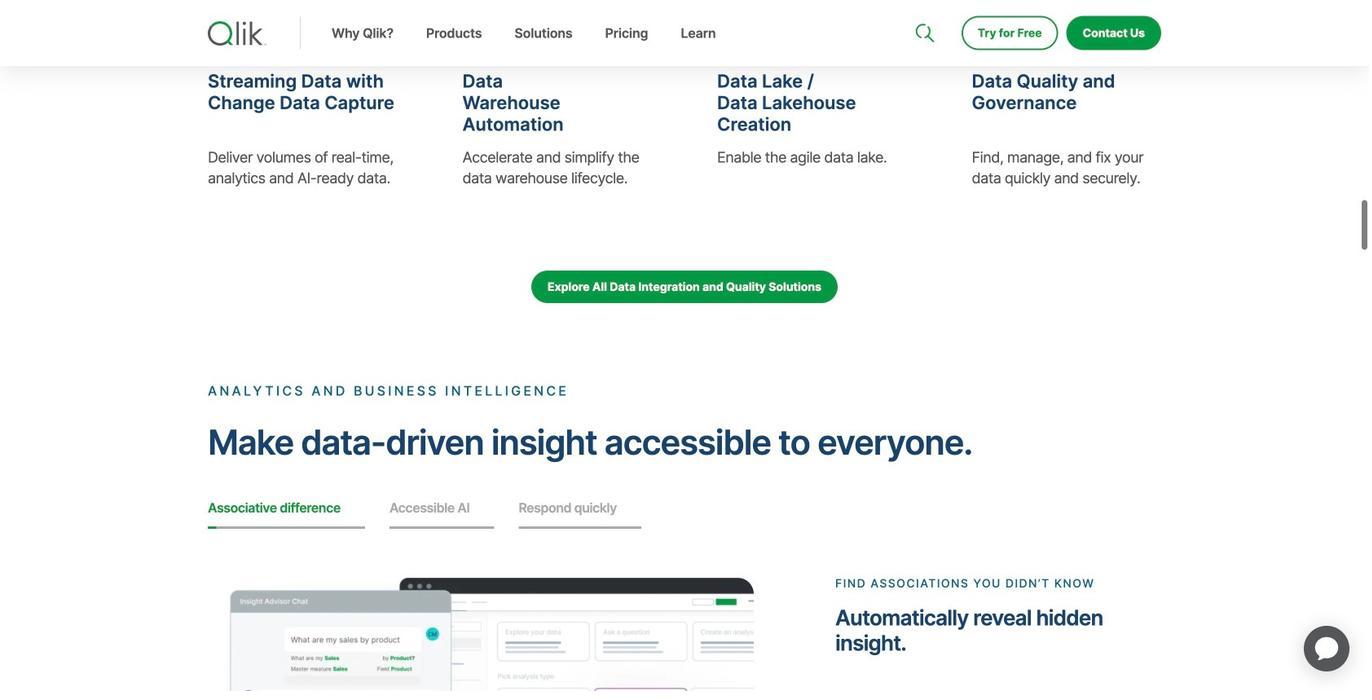 Task type: locate. For each thing, give the bounding box(es) containing it.
streaming data with change data capture icon image
[[208, 7, 247, 46]]

application
[[1285, 606, 1369, 691]]

data warehouse automation icon image
[[463, 7, 502, 46]]



Task type: describe. For each thing, give the bounding box(es) containing it.
support image
[[917, 0, 930, 13]]

data quality and governance icon image
[[972, 7, 1011, 46]]

login image
[[1110, 0, 1123, 13]]

qlik image
[[208, 21, 267, 46]]



Task type: vqa. For each thing, say whether or not it's contained in the screenshot.
Support icon
yes



